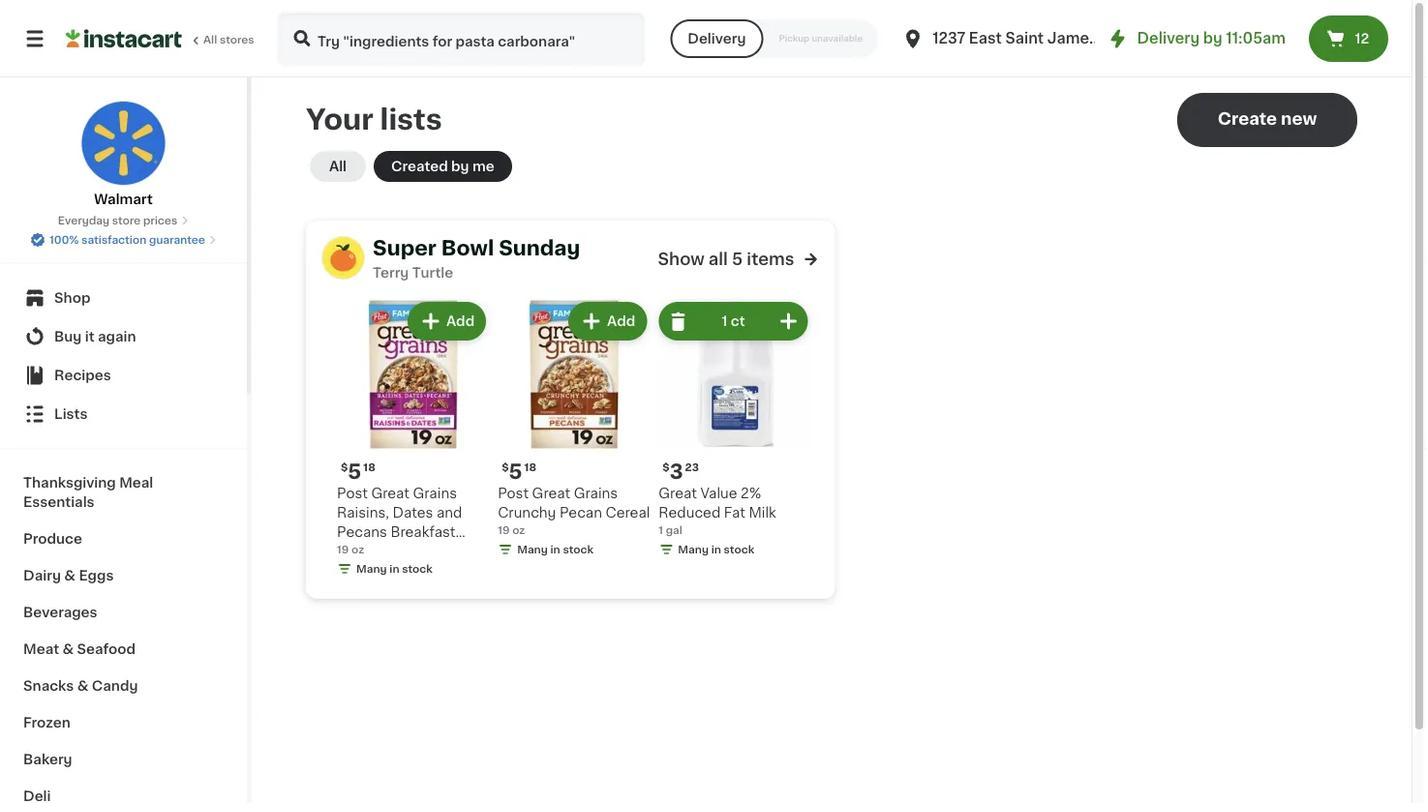 Task type: vqa. For each thing, say whether or not it's contained in the screenshot.
RETAIL
no



Task type: describe. For each thing, give the bounding box(es) containing it.
1237
[[932, 31, 965, 46]]

dairy & eggs link
[[12, 558, 235, 594]]

post great grains crunchy pecan cereal 19 oz
[[498, 487, 650, 536]]

1 vertical spatial 19
[[337, 545, 349, 555]]

many for reduced
[[678, 545, 709, 555]]

1 ct
[[722, 315, 745, 328]]

shop link
[[12, 279, 235, 318]]

all button
[[310, 151, 366, 182]]

1237 east saint james street
[[932, 31, 1147, 46]]

show all 5 items
[[658, 251, 794, 268]]

great inside great value 2% reduced fat milk 1 gal
[[659, 487, 697, 501]]

meal
[[119, 476, 153, 490]]

everyday store prices link
[[58, 213, 189, 228]]

post for post great grains raisins, dates and pecans breakfast cereal
[[337, 487, 368, 501]]

0 horizontal spatial many in stock
[[356, 564, 433, 575]]

lists
[[54, 408, 88, 421]]

new
[[1281, 111, 1317, 127]]

snacks
[[23, 680, 74, 693]]

sunday
[[499, 238, 580, 258]]

add for post great grains raisins, dates and pecans breakfast cereal
[[446, 315, 475, 328]]

1 inside great value 2% reduced fat milk 1 gal
[[659, 525, 663, 536]]

thanksgiving meal essentials
[[23, 476, 153, 509]]

dairy & eggs
[[23, 569, 114, 583]]

beverages
[[23, 606, 97, 620]]

show
[[658, 251, 705, 268]]

delivery for delivery by 11:05am
[[1137, 31, 1200, 46]]

breakfast
[[391, 526, 455, 539]]

remove great value 2% reduced fat milk image
[[667, 310, 690, 333]]

instacart logo image
[[66, 27, 182, 50]]

me
[[472, 160, 494, 173]]

11:05am
[[1226, 31, 1286, 46]]

18 for post great grains raisins, dates and pecans breakfast cereal
[[363, 462, 376, 473]]

19 inside post great grains crunchy pecan cereal 19 oz
[[498, 525, 510, 536]]

everyday store prices
[[58, 215, 177, 226]]

recipes link
[[12, 356, 235, 395]]

1 product group from the left
[[337, 298, 490, 581]]

seafood
[[77, 643, 136, 656]]

guarantee
[[149, 235, 205, 245]]

thanksgiving meal essentials link
[[12, 465, 235, 521]]

Search field
[[279, 14, 643, 64]]

satisfaction
[[81, 235, 146, 245]]

candy
[[92, 680, 138, 693]]

essentials
[[23, 496, 95, 509]]

dairy
[[23, 569, 61, 583]]

many for crunchy
[[517, 545, 548, 555]]

100% satisfaction guarantee button
[[30, 228, 217, 248]]

buy it again
[[54, 330, 136, 344]]

in for reduced
[[711, 545, 721, 555]]

2 horizontal spatial 5
[[732, 251, 743, 268]]

terry
[[373, 266, 409, 280]]

2%
[[741, 487, 761, 501]]

bakery link
[[12, 742, 235, 778]]

reduced
[[659, 506, 721, 520]]

your
[[306, 106, 374, 134]]

again
[[98, 330, 136, 344]]

great value 2% reduced fat milk 1 gal
[[659, 487, 776, 536]]

all
[[709, 251, 728, 268]]

bakery
[[23, 753, 72, 767]]

cereal inside the post great grains raisins, dates and pecans breakfast cereal
[[337, 545, 381, 559]]

ct
[[731, 315, 745, 328]]

$ 5 18 for post great grains crunchy pecan cereal
[[502, 461, 536, 482]]

grains for dates
[[413, 487, 457, 501]]

3
[[670, 461, 683, 482]]

$ for post great grains raisins, dates and pecans breakfast cereal
[[341, 462, 348, 473]]

2 product group from the left
[[498, 298, 651, 562]]

add button for post great grains crunchy pecan cereal
[[570, 304, 645, 339]]

create new
[[1218, 111, 1317, 127]]

0 horizontal spatial in
[[390, 564, 399, 575]]

23
[[685, 462, 699, 473]]

delivery button
[[670, 19, 763, 58]]

stock for pecan
[[563, 545, 593, 555]]

super bowl sunday terry turtle
[[373, 238, 580, 280]]

100% satisfaction guarantee
[[49, 235, 205, 245]]

buy
[[54, 330, 82, 344]]

all stores link
[[66, 12, 256, 66]]

1237 east saint james street button
[[901, 12, 1147, 66]]

frozen link
[[12, 705, 235, 742]]

18 for post great grains crunchy pecan cereal
[[524, 462, 536, 473]]

east
[[969, 31, 1002, 46]]

by for delivery
[[1203, 31, 1222, 46]]

gal
[[666, 525, 682, 536]]

cereal inside post great grains crunchy pecan cereal 19 oz
[[606, 506, 650, 520]]

$ for great value 2% reduced fat milk
[[663, 462, 670, 473]]

$ for post great grains crunchy pecan cereal
[[502, 462, 509, 473]]

product group containing 3
[[659, 298, 812, 562]]

all stores
[[203, 34, 254, 45]]

produce
[[23, 532, 82, 546]]

raisins,
[[337, 506, 389, 520]]

meat
[[23, 643, 59, 656]]

delivery by 11:05am
[[1137, 31, 1286, 46]]

pecan
[[560, 506, 602, 520]]

oz inside post great grains crunchy pecan cereal 19 oz
[[512, 525, 525, 536]]



Task type: locate. For each thing, give the bounding box(es) containing it.
$ up raisins,
[[341, 462, 348, 473]]

in down breakfast
[[390, 564, 399, 575]]

in for crunchy
[[550, 545, 560, 555]]

19 down the crunchy on the bottom
[[498, 525, 510, 536]]

2 add from the left
[[607, 315, 635, 328]]

buy it again link
[[12, 318, 235, 356]]

lists link
[[12, 395, 235, 434]]

0 vertical spatial &
[[64, 569, 75, 583]]

1 horizontal spatial cereal
[[606, 506, 650, 520]]

&
[[64, 569, 75, 583], [62, 643, 74, 656], [77, 680, 88, 693]]

1 left the gal
[[659, 525, 663, 536]]

3 great from the left
[[659, 487, 697, 501]]

in
[[550, 545, 560, 555], [711, 545, 721, 555], [390, 564, 399, 575]]

18 up raisins,
[[363, 462, 376, 473]]

increment quantity of great value 2% reduced fat milk image
[[777, 310, 800, 333]]

many in stock down post great grains crunchy pecan cereal 19 oz
[[517, 545, 593, 555]]

milk
[[749, 506, 776, 520]]

3 $ from the left
[[663, 462, 670, 473]]

0 horizontal spatial 18
[[363, 462, 376, 473]]

it
[[85, 330, 95, 344]]

& for dairy
[[64, 569, 75, 583]]

many in stock down great value 2% reduced fat milk 1 gal
[[678, 545, 754, 555]]

all down your
[[329, 160, 347, 173]]

bowl
[[441, 238, 494, 258]]

5 right "all"
[[732, 251, 743, 268]]

add for post great grains crunchy pecan cereal
[[607, 315, 635, 328]]

1 vertical spatial oz
[[351, 545, 364, 555]]

$ inside $ 3 23
[[663, 462, 670, 473]]

snacks & candy link
[[12, 668, 235, 705]]

grains inside the post great grains raisins, dates and pecans breakfast cereal
[[413, 487, 457, 501]]

delivery
[[1137, 31, 1200, 46], [688, 32, 746, 46]]

0 horizontal spatial many
[[356, 564, 387, 575]]

0 horizontal spatial oz
[[351, 545, 364, 555]]

5 for post great grains raisins, dates and pecans breakfast cereal
[[348, 461, 361, 482]]

james
[[1047, 31, 1098, 46]]

cereal down pecans
[[337, 545, 381, 559]]

& inside dairy & eggs link
[[64, 569, 75, 583]]

turtle
[[412, 266, 453, 280]]

1 horizontal spatial many
[[517, 545, 548, 555]]

$
[[341, 462, 348, 473], [502, 462, 509, 473], [663, 462, 670, 473]]

grains up and
[[413, 487, 457, 501]]

post inside post great grains crunchy pecan cereal 19 oz
[[498, 487, 529, 501]]

many down the 19 oz on the bottom of page
[[356, 564, 387, 575]]

oz down pecans
[[351, 545, 364, 555]]

stock for fat
[[724, 545, 754, 555]]

stock
[[563, 545, 593, 555], [724, 545, 754, 555], [402, 564, 433, 575]]

2 $ from the left
[[502, 462, 509, 473]]

your lists
[[306, 106, 442, 134]]

stock down fat
[[724, 545, 754, 555]]

in down great value 2% reduced fat milk 1 gal
[[711, 545, 721, 555]]

& left eggs at the bottom of the page
[[64, 569, 75, 583]]

1 horizontal spatial oz
[[512, 525, 525, 536]]

$ up the crunchy on the bottom
[[502, 462, 509, 473]]

1 $ from the left
[[341, 462, 348, 473]]

dates
[[393, 506, 433, 520]]

great up dates
[[371, 487, 409, 501]]

0 horizontal spatial $ 5 18
[[341, 461, 376, 482]]

pecans
[[337, 526, 387, 539]]

1 horizontal spatial post
[[498, 487, 529, 501]]

many in stock for crunchy
[[517, 545, 593, 555]]

& inside snacks & candy link
[[77, 680, 88, 693]]

cereal
[[606, 506, 650, 520], [337, 545, 381, 559]]

grains for pecan
[[574, 487, 618, 501]]

by left me
[[451, 160, 469, 173]]

many in stock
[[517, 545, 593, 555], [678, 545, 754, 555], [356, 564, 433, 575]]

great inside the post great grains raisins, dates and pecans breakfast cereal
[[371, 487, 409, 501]]

$ 5 18 for post great grains raisins, dates and pecans breakfast cereal
[[341, 461, 376, 482]]

many down the crunchy on the bottom
[[517, 545, 548, 555]]

0 horizontal spatial 19
[[337, 545, 349, 555]]

thanksgiving
[[23, 476, 116, 490]]

2 grains from the left
[[574, 487, 618, 501]]

1 horizontal spatial delivery
[[1137, 31, 1200, 46]]

5 up raisins,
[[348, 461, 361, 482]]

post up the crunchy on the bottom
[[498, 487, 529, 501]]

$ 5 18 up raisins,
[[341, 461, 376, 482]]

post up raisins,
[[337, 487, 368, 501]]

walmart link
[[81, 101, 166, 209]]

add button left remove great value 2% reduced fat milk icon
[[570, 304, 645, 339]]

1 horizontal spatial many in stock
[[517, 545, 593, 555]]

0 horizontal spatial delivery
[[688, 32, 746, 46]]

delivery by 11:05am link
[[1106, 27, 1286, 50]]

frozen
[[23, 716, 70, 730]]

0 horizontal spatial by
[[451, 160, 469, 173]]

19 down pecans
[[337, 545, 349, 555]]

3 product group from the left
[[659, 298, 812, 562]]

1 vertical spatial &
[[62, 643, 74, 656]]

stock down breakfast
[[402, 564, 433, 575]]

1 horizontal spatial add
[[607, 315, 635, 328]]

great inside post great grains crunchy pecan cereal 19 oz
[[532, 487, 570, 501]]

oz down the crunchy on the bottom
[[512, 525, 525, 536]]

0 horizontal spatial great
[[371, 487, 409, 501]]

2 horizontal spatial many in stock
[[678, 545, 754, 555]]

5 up the crunchy on the bottom
[[509, 461, 522, 482]]

0 horizontal spatial 1
[[659, 525, 663, 536]]

2 great from the left
[[532, 487, 570, 501]]

0 vertical spatial cereal
[[606, 506, 650, 520]]

1 horizontal spatial grains
[[574, 487, 618, 501]]

all
[[203, 34, 217, 45], [329, 160, 347, 173]]

walmart
[[94, 193, 153, 206]]

in down post great grains crunchy pecan cereal 19 oz
[[550, 545, 560, 555]]

2 horizontal spatial many
[[678, 545, 709, 555]]

1 horizontal spatial 1
[[722, 315, 727, 328]]

1 horizontal spatial $
[[502, 462, 509, 473]]

1 add from the left
[[446, 315, 475, 328]]

19 oz
[[337, 545, 364, 555]]

$ 5 18 up the crunchy on the bottom
[[502, 461, 536, 482]]

grains up the pecan
[[574, 487, 618, 501]]

12 button
[[1309, 15, 1388, 62]]

1 horizontal spatial 18
[[524, 462, 536, 473]]

1 horizontal spatial 19
[[498, 525, 510, 536]]

beverages link
[[12, 594, 235, 631]]

post great grains raisins, dates and pecans breakfast cereal
[[337, 487, 462, 559]]

all for all stores
[[203, 34, 217, 45]]

12
[[1355, 32, 1369, 46]]

product group
[[337, 298, 490, 581], [498, 298, 651, 562], [659, 298, 812, 562]]

1 18 from the left
[[363, 462, 376, 473]]

5 for post great grains crunchy pecan cereal
[[509, 461, 522, 482]]

0 vertical spatial 19
[[498, 525, 510, 536]]

all for all
[[329, 160, 347, 173]]

$ left 23
[[663, 462, 670, 473]]

create
[[1218, 111, 1277, 127]]

many down the gal
[[678, 545, 709, 555]]

crunchy
[[498, 506, 556, 520]]

great for crunchy
[[532, 487, 570, 501]]

None search field
[[277, 12, 645, 66]]

all inside button
[[329, 160, 347, 173]]

0 vertical spatial oz
[[512, 525, 525, 536]]

stock down the pecan
[[563, 545, 593, 555]]

1 post from the left
[[337, 487, 368, 501]]

by
[[1203, 31, 1222, 46], [451, 160, 469, 173]]

1 vertical spatial cereal
[[337, 545, 381, 559]]

recipes
[[54, 369, 111, 382]]

0 horizontal spatial stock
[[402, 564, 433, 575]]

0 horizontal spatial add button
[[409, 304, 484, 339]]

1 horizontal spatial in
[[550, 545, 560, 555]]

$ 3 23
[[663, 461, 699, 482]]

1 vertical spatial 1
[[659, 525, 663, 536]]

& for snacks
[[77, 680, 88, 693]]

many in stock down breakfast
[[356, 564, 433, 575]]

by inside created by me button
[[451, 160, 469, 173]]

2 18 from the left
[[524, 462, 536, 473]]

0 vertical spatial by
[[1203, 31, 1222, 46]]

great for raisins,
[[371, 487, 409, 501]]

1 horizontal spatial $ 5 18
[[502, 461, 536, 482]]

1 horizontal spatial stock
[[563, 545, 593, 555]]

2 add button from the left
[[570, 304, 645, 339]]

1 horizontal spatial product group
[[498, 298, 651, 562]]

1 left ct
[[722, 315, 727, 328]]

add button for post great grains raisins, dates and pecans breakfast cereal
[[409, 304, 484, 339]]

delivery for delivery
[[688, 32, 746, 46]]

0 horizontal spatial add
[[446, 315, 475, 328]]

created by me
[[391, 160, 494, 173]]

post
[[337, 487, 368, 501], [498, 487, 529, 501]]

100%
[[49, 235, 79, 245]]

grains inside post great grains crunchy pecan cereal 19 oz
[[574, 487, 618, 501]]

& right meat
[[62, 643, 74, 656]]

shop
[[54, 291, 90, 305]]

meat & seafood
[[23, 643, 136, 656]]

produce link
[[12, 521, 235, 558]]

cereal right the pecan
[[606, 506, 650, 520]]

saint
[[1005, 31, 1044, 46]]

2 horizontal spatial stock
[[724, 545, 754, 555]]

super
[[373, 238, 437, 258]]

1 grains from the left
[[413, 487, 457, 501]]

& inside meat & seafood link
[[62, 643, 74, 656]]

street
[[1101, 31, 1147, 46]]

store
[[112, 215, 141, 226]]

2 horizontal spatial great
[[659, 487, 697, 501]]

0 vertical spatial 1
[[722, 315, 727, 328]]

service type group
[[670, 19, 878, 58]]

18 up the crunchy on the bottom
[[524, 462, 536, 473]]

and
[[437, 506, 462, 520]]

add left remove great value 2% reduced fat milk icon
[[607, 315, 635, 328]]

1 vertical spatial all
[[329, 160, 347, 173]]

1 horizontal spatial 5
[[509, 461, 522, 482]]

great
[[371, 487, 409, 501], [532, 487, 570, 501], [659, 487, 697, 501]]

create new button
[[1177, 93, 1357, 147]]

eggs
[[79, 569, 114, 583]]

by inside delivery by 11:05am link
[[1203, 31, 1222, 46]]

post for post great grains crunchy pecan cereal 19 oz
[[498, 487, 529, 501]]

2 horizontal spatial product group
[[659, 298, 812, 562]]

add
[[446, 315, 475, 328], [607, 315, 635, 328]]

1 horizontal spatial add button
[[570, 304, 645, 339]]

created by me button
[[374, 151, 512, 182]]

stores
[[220, 34, 254, 45]]

2 $ 5 18 from the left
[[502, 461, 536, 482]]

0 horizontal spatial $
[[341, 462, 348, 473]]

0 horizontal spatial grains
[[413, 487, 457, 501]]

everyday
[[58, 215, 109, 226]]

0 horizontal spatial all
[[203, 34, 217, 45]]

1 vertical spatial by
[[451, 160, 469, 173]]

2 post from the left
[[498, 487, 529, 501]]

delivery inside button
[[688, 32, 746, 46]]

snacks & candy
[[23, 680, 138, 693]]

1
[[722, 315, 727, 328], [659, 525, 663, 536]]

2 horizontal spatial $
[[663, 462, 670, 473]]

all left stores on the left top
[[203, 34, 217, 45]]

0 horizontal spatial post
[[337, 487, 368, 501]]

post inside the post great grains raisins, dates and pecans breakfast cereal
[[337, 487, 368, 501]]

0 vertical spatial all
[[203, 34, 217, 45]]

& left candy
[[77, 680, 88, 693]]

2 vertical spatial &
[[77, 680, 88, 693]]

prices
[[143, 215, 177, 226]]

1 great from the left
[[371, 487, 409, 501]]

0 horizontal spatial 5
[[348, 461, 361, 482]]

items
[[747, 251, 794, 268]]

created
[[391, 160, 448, 173]]

0 horizontal spatial cereal
[[337, 545, 381, 559]]

add down the turtle
[[446, 315, 475, 328]]

meat & seafood link
[[12, 631, 235, 668]]

& for meat
[[62, 643, 74, 656]]

lists
[[380, 106, 442, 134]]

add button down the turtle
[[409, 304, 484, 339]]

2 horizontal spatial in
[[711, 545, 721, 555]]

many in stock for reduced
[[678, 545, 754, 555]]

walmart logo image
[[81, 101, 166, 186]]

0 horizontal spatial product group
[[337, 298, 490, 581]]

1 horizontal spatial by
[[1203, 31, 1222, 46]]

1 add button from the left
[[409, 304, 484, 339]]

many
[[517, 545, 548, 555], [678, 545, 709, 555], [356, 564, 387, 575]]

1 horizontal spatial all
[[329, 160, 347, 173]]

by for created
[[451, 160, 469, 173]]

great up the crunchy on the bottom
[[532, 487, 570, 501]]

1 $ 5 18 from the left
[[341, 461, 376, 482]]

by left '11:05am'
[[1203, 31, 1222, 46]]

great down 3
[[659, 487, 697, 501]]

1 horizontal spatial great
[[532, 487, 570, 501]]



